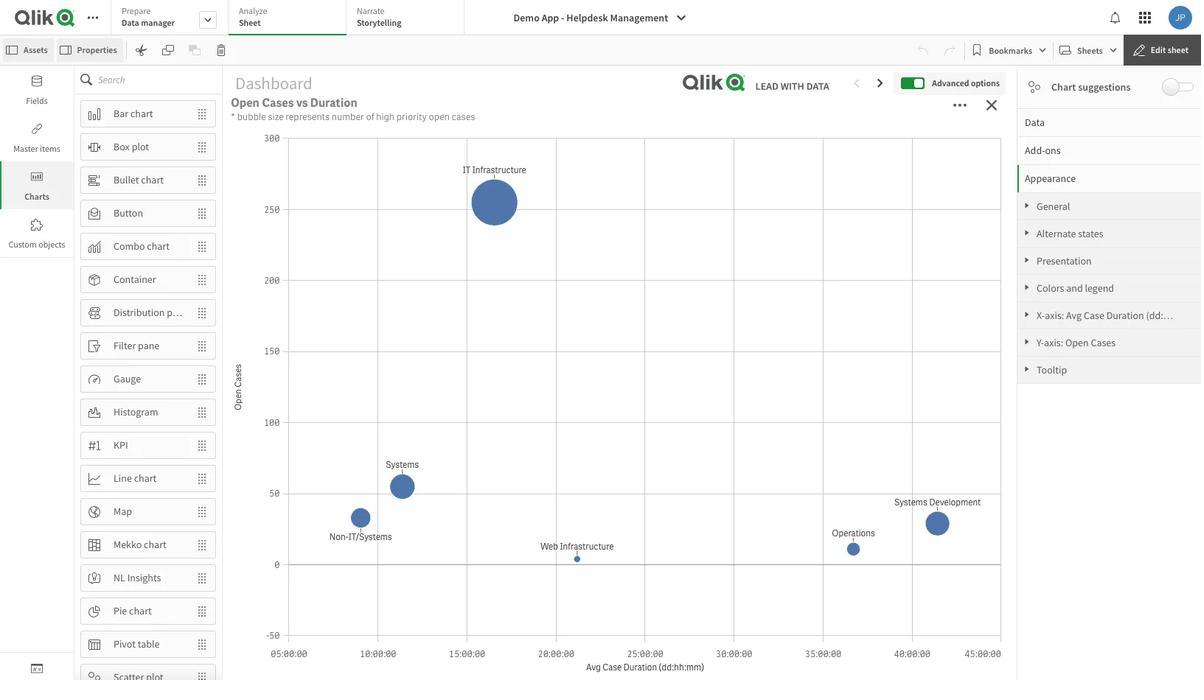 Task type: locate. For each thing, give the bounding box(es) containing it.
alternate
[[1037, 227, 1076, 240]]

delete image
[[215, 44, 227, 56]]

properties
[[77, 44, 117, 55]]

cases left by
[[589, 191, 621, 206]]

advanced
[[932, 77, 969, 88]]

suggestions
[[1078, 80, 1131, 94]]

4 triangle right image from the top
[[1018, 338, 1037, 346]]

pie chart
[[114, 605, 152, 618]]

7 move image from the top
[[189, 367, 215, 392]]

1 horizontal spatial plot
[[167, 306, 184, 319]]

chart right combo
[[147, 240, 170, 253]]

2 triangle right image from the top
[[1018, 311, 1037, 319]]

3 move image from the top
[[189, 168, 215, 193]]

2 move image from the top
[[189, 135, 215, 160]]

cases down advanced
[[916, 98, 977, 129]]

chart for bar chart
[[130, 107, 153, 120]]

6 move image from the top
[[189, 301, 215, 326]]

cases inside low priority cases 203
[[916, 98, 977, 129]]

number
[[332, 111, 364, 123]]

1 horizontal spatial data
[[1025, 116, 1045, 129]]

1 triangle right image from the top
[[1018, 202, 1037, 209]]

0 vertical spatial data
[[122, 17, 139, 28]]

application
[[0, 0, 1201, 681]]

plot right distribution
[[167, 306, 184, 319]]

data down prepare
[[122, 17, 139, 28]]

142 button
[[492, 102, 747, 188]]

open for open & resolved cases over time
[[230, 458, 259, 473]]

triangle right image down x-
[[1018, 338, 1037, 346]]

chart right mekko
[[144, 538, 166, 552]]

custom objects button
[[0, 209, 74, 257]]

copy image
[[162, 44, 174, 56]]

move image
[[189, 101, 215, 126], [189, 135, 215, 160], [189, 168, 215, 193], [189, 234, 215, 259], [189, 267, 215, 292], [189, 301, 215, 326], [189, 367, 215, 392], [189, 433, 215, 458], [189, 466, 215, 492], [189, 500, 215, 525], [189, 566, 215, 591], [189, 599, 215, 624], [189, 632, 215, 657]]

storytelling
[[357, 17, 401, 28]]

axis: left the avg
[[1045, 309, 1064, 322]]

triangle right image
[[1018, 284, 1037, 291], [1018, 311, 1037, 319]]

8 move image from the top
[[189, 433, 215, 458]]

y-
[[1037, 336, 1044, 350]]

move image
[[189, 201, 215, 226], [189, 334, 215, 359], [189, 400, 215, 425], [189, 533, 215, 558], [189, 666, 215, 681]]

box plot
[[114, 140, 149, 153]]

priority inside low priority cases 203
[[836, 98, 911, 129]]

scatter chart image
[[1029, 81, 1041, 93]]

triangle right image down appearance
[[1018, 202, 1037, 209]]

triangle right image down general
[[1018, 229, 1037, 237]]

cases right of
[[393, 98, 455, 129]]

nl
[[114, 572, 125, 585]]

button
[[114, 207, 143, 220]]

bar chart
[[114, 107, 153, 120]]

triangle right image up x-
[[1018, 284, 1037, 291]]

sheets
[[1077, 45, 1103, 56]]

cases
[[452, 111, 475, 123]]

tab list containing prepare
[[111, 0, 470, 37]]

2 move image from the top
[[189, 334, 215, 359]]

priority
[[313, 98, 389, 129], [836, 98, 911, 129], [638, 191, 679, 206]]

tab list
[[111, 0, 470, 37]]

4 move image from the top
[[189, 234, 215, 259]]

chart for pie chart
[[129, 605, 152, 618]]

move image for gauge
[[189, 367, 215, 392]]

charts
[[24, 191, 49, 202]]

presentation
[[1037, 254, 1092, 268]]

duration right case
[[1107, 309, 1144, 322]]

triangle right image down y-
[[1018, 366, 1037, 373]]

combo
[[114, 240, 145, 253]]

priority
[[396, 111, 427, 123]]

12 move image from the top
[[189, 599, 215, 624]]

2 horizontal spatial priority
[[836, 98, 911, 129]]

&
[[261, 458, 270, 473]]

bookmarks
[[989, 45, 1032, 56]]

11 move image from the top
[[189, 566, 215, 591]]

0 vertical spatial plot
[[132, 140, 149, 153]]

x-
[[1037, 309, 1045, 322]]

bar
[[114, 107, 128, 120]]

axis: up "tooltip"
[[1044, 336, 1064, 350]]

plot right box
[[132, 140, 149, 153]]

triangle right image for tooltip
[[1018, 366, 1037, 373]]

open left &
[[230, 458, 259, 473]]

open left by
[[558, 191, 587, 206]]

triangle right image for colors
[[1018, 284, 1037, 291]]

open cases by priority type
[[558, 191, 706, 206]]

open
[[231, 95, 260, 111], [558, 191, 587, 206], [1066, 336, 1089, 350], [230, 458, 259, 473]]

203
[[842, 129, 922, 188]]

object image
[[31, 171, 43, 183]]

chart
[[130, 107, 153, 120], [141, 173, 164, 187], [147, 240, 170, 253], [134, 472, 157, 485], [144, 538, 166, 552], [129, 605, 152, 618]]

chart right bullet
[[141, 173, 164, 187]]

of
[[366, 111, 374, 123]]

low priority cases 203
[[787, 98, 977, 188]]

0 horizontal spatial plot
[[132, 140, 149, 153]]

plot for box plot
[[132, 140, 149, 153]]

chart for combo chart
[[147, 240, 170, 253]]

type
[[681, 191, 706, 206]]

13 move image from the top
[[189, 632, 215, 657]]

data inside tab
[[1025, 116, 1045, 129]]

priority inside high priority cases 72
[[313, 98, 389, 129]]

colors and legend
[[1037, 282, 1114, 295]]

narrate
[[357, 5, 385, 16]]

time
[[385, 458, 411, 473]]

ons
[[1045, 144, 1061, 157]]

pivot
[[114, 638, 136, 651]]

*
[[231, 111, 235, 123]]

james peterson image
[[1169, 6, 1192, 29]]

chart right line
[[134, 472, 157, 485]]

1 move image from the top
[[189, 201, 215, 226]]

1 horizontal spatial duration
[[1107, 309, 1144, 322]]

appearance
[[1025, 172, 1076, 185]]

1 vertical spatial data
[[1025, 116, 1045, 129]]

cases left 'vs' at left top
[[262, 95, 294, 111]]

helpdesk
[[567, 11, 608, 24]]

open for open cases vs duration * bubble size represents number of high priority open cases
[[231, 95, 260, 111]]

triangle right image up y-
[[1018, 311, 1037, 319]]

chart right pie
[[129, 605, 152, 618]]

1 vertical spatial plot
[[167, 306, 184, 319]]

0 vertical spatial duration
[[310, 95, 358, 111]]

1 triangle right image from the top
[[1018, 284, 1037, 291]]

properties button
[[56, 38, 123, 62]]

master
[[13, 143, 38, 154]]

chart right bar
[[130, 107, 153, 120]]

cut image
[[135, 44, 147, 56]]

2 triangle right image from the top
[[1018, 229, 1037, 237]]

5 triangle right image from the top
[[1018, 366, 1037, 373]]

resolved
[[272, 458, 320, 473]]

1 vertical spatial axis:
[[1044, 336, 1064, 350]]

cases inside open cases vs duration * bubble size represents number of high priority open cases
[[262, 95, 294, 111]]

0 horizontal spatial data
[[122, 17, 139, 28]]

sheet
[[1168, 44, 1189, 55]]

0 horizontal spatial priority
[[313, 98, 389, 129]]

move image for pivot table
[[189, 632, 215, 657]]

objects
[[38, 239, 65, 250]]

next sheet: performance image
[[875, 77, 887, 89]]

0 vertical spatial triangle right image
[[1018, 284, 1037, 291]]

and
[[1066, 282, 1083, 295]]

analyze
[[239, 5, 267, 16]]

0 vertical spatial axis:
[[1045, 309, 1064, 322]]

open left 'size'
[[231, 95, 260, 111]]

Search text field
[[98, 66, 222, 94]]

priority for 72
[[313, 98, 389, 129]]

edit sheet
[[1151, 44, 1189, 55]]

application containing 72
[[0, 0, 1201, 681]]

duration right 'vs' at left top
[[310, 95, 358, 111]]

master items
[[13, 143, 60, 154]]

move image for filter pane
[[189, 334, 215, 359]]

duration inside open cases vs duration * bubble size represents number of high priority open cases
[[310, 95, 358, 111]]

high
[[376, 111, 395, 123]]

3 move image from the top
[[189, 400, 215, 425]]

demo
[[514, 11, 540, 24]]

axis:
[[1045, 309, 1064, 322], [1044, 336, 1064, 350]]

bubble
[[237, 111, 266, 123]]

3 triangle right image from the top
[[1018, 257, 1037, 264]]

pivot table
[[114, 638, 160, 651]]

4 move image from the top
[[189, 533, 215, 558]]

cases
[[262, 95, 294, 111], [393, 98, 455, 129], [916, 98, 977, 129], [589, 191, 621, 206], [1091, 336, 1116, 350], [323, 458, 355, 473]]

triangle right image up colors
[[1018, 257, 1037, 264]]

1 vertical spatial triangle right image
[[1018, 311, 1037, 319]]

container
[[114, 273, 156, 286]]

0 horizontal spatial duration
[[310, 95, 358, 111]]

9 move image from the top
[[189, 466, 215, 492]]

5 move image from the top
[[189, 267, 215, 292]]

data up 'add-'
[[1025, 116, 1045, 129]]

plot
[[132, 140, 149, 153], [167, 306, 184, 319]]

tooltip
[[1037, 364, 1067, 377]]

by
[[623, 191, 636, 206]]

10 move image from the top
[[189, 500, 215, 525]]

line chart
[[114, 472, 157, 485]]

open & resolved cases over time
[[230, 458, 411, 473]]

pie
[[114, 605, 127, 618]]

bullet
[[114, 173, 139, 187]]

priority for 203
[[836, 98, 911, 129]]

plot for distribution plot
[[167, 306, 184, 319]]

triangle right image
[[1018, 202, 1037, 209], [1018, 229, 1037, 237], [1018, 257, 1037, 264], [1018, 338, 1037, 346], [1018, 366, 1037, 373]]

states
[[1078, 227, 1104, 240]]

open inside open cases vs duration * bubble size represents number of high priority open cases
[[231, 95, 260, 111]]

general
[[1037, 200, 1070, 213]]

analyze sheet
[[239, 5, 267, 28]]

1 move image from the top
[[189, 101, 215, 126]]



Task type: vqa. For each thing, say whether or not it's contained in the screenshot.
Move icon related to Box plot
yes



Task type: describe. For each thing, give the bounding box(es) containing it.
filter
[[114, 339, 136, 353]]

1 horizontal spatial priority
[[638, 191, 679, 206]]

size
[[268, 111, 284, 123]]

triangle right image for general
[[1018, 202, 1037, 209]]

data inside prepare data manager
[[122, 17, 139, 28]]

distribution plot
[[114, 306, 184, 319]]

cases inside high priority cases 72
[[393, 98, 455, 129]]

management
[[610, 11, 668, 24]]

mekko chart
[[114, 538, 166, 552]]

prepare
[[122, 5, 151, 16]]

move image for box plot
[[189, 135, 215, 160]]

demo app - helpdesk management button
[[505, 6, 696, 29]]

puzzle image
[[31, 219, 43, 231]]

combo chart
[[114, 240, 170, 253]]

cases left over
[[323, 458, 355, 473]]

histogram
[[114, 406, 158, 419]]

axis: for x-
[[1045, 309, 1064, 322]]

triangle right image for presentation
[[1018, 257, 1037, 264]]

move image for map
[[189, 500, 215, 525]]

fields button
[[0, 66, 74, 114]]

move image for mekko chart
[[189, 533, 215, 558]]

move image for histogram
[[189, 400, 215, 425]]

custom
[[8, 239, 37, 250]]

items
[[40, 143, 60, 154]]

alternate states
[[1037, 227, 1104, 240]]

represents
[[286, 111, 330, 123]]

move image for kpi
[[189, 433, 215, 458]]

move image for bullet chart
[[189, 168, 215, 193]]

move image for bar chart
[[189, 101, 215, 126]]

manager
[[141, 17, 175, 28]]

chart for mekko chart
[[144, 538, 166, 552]]

(dd:hh:mm)
[[1146, 309, 1198, 322]]

vs
[[296, 95, 308, 111]]

triangle right image for x-
[[1018, 311, 1037, 319]]

open
[[429, 111, 450, 123]]

142
[[580, 129, 660, 188]]

move image for container
[[189, 267, 215, 292]]

chart for line chart
[[134, 472, 157, 485]]

low
[[787, 98, 831, 129]]

line
[[114, 472, 132, 485]]

edit
[[1151, 44, 1166, 55]]

sheet
[[239, 17, 261, 28]]

chart suggestions
[[1052, 80, 1131, 94]]

move image for pie chart
[[189, 599, 215, 624]]

1 vertical spatial duration
[[1107, 309, 1144, 322]]

add-
[[1025, 144, 1045, 157]]

sheets button
[[1057, 38, 1121, 62]]

narrate storytelling
[[357, 5, 401, 28]]

master items button
[[0, 114, 74, 162]]

open cases vs duration * bubble size represents number of high priority open cases
[[231, 95, 475, 123]]

high
[[261, 98, 309, 129]]

-
[[561, 11, 565, 24]]

bullet chart
[[114, 173, 164, 187]]

x-axis: avg case duration (dd:hh:mm)
[[1037, 309, 1198, 322]]

over
[[357, 458, 383, 473]]

move image for distribution plot
[[189, 301, 215, 326]]

high priority cases 72
[[261, 98, 455, 188]]

5 move image from the top
[[189, 666, 215, 681]]

appearance tab
[[1018, 164, 1201, 192]]

assets button
[[3, 38, 54, 62]]

gauge
[[114, 372, 141, 386]]

data tab
[[1018, 108, 1201, 136]]

axis: for y-
[[1044, 336, 1064, 350]]

chart for bullet chart
[[141, 173, 164, 187]]

mekko
[[114, 538, 142, 552]]

add-ons
[[1025, 144, 1061, 157]]

move image for line chart
[[189, 466, 215, 492]]

tab list inside application
[[111, 0, 470, 37]]

charts button
[[0, 162, 74, 209]]

y-axis: open cases
[[1037, 336, 1116, 350]]

move image for combo chart
[[189, 234, 215, 259]]

link image
[[31, 123, 43, 135]]

add-ons tab
[[1018, 136, 1201, 164]]

edit sheet button
[[1124, 35, 1201, 66]]

cases down case
[[1091, 336, 1116, 350]]

triangle right image for alternate states
[[1018, 229, 1037, 237]]

app
[[542, 11, 559, 24]]

pane
[[138, 339, 160, 353]]

advanced options
[[932, 77, 1000, 88]]

prepare data manager
[[122, 5, 175, 28]]

nl insights
[[114, 572, 161, 585]]

demo app - helpdesk management
[[514, 11, 668, 24]]

bookmarks button
[[968, 38, 1050, 62]]

triangle right image for y-axis: open cases
[[1018, 338, 1037, 346]]

map
[[114, 505, 132, 518]]

open for open cases by priority type
[[558, 191, 587, 206]]

variables image
[[31, 663, 43, 675]]

move image for nl insights
[[189, 566, 215, 591]]

custom objects
[[8, 239, 65, 250]]

72
[[331, 129, 384, 188]]

colors
[[1037, 282, 1064, 295]]

options
[[971, 77, 1000, 88]]

legend
[[1085, 282, 1114, 295]]

move image for button
[[189, 201, 215, 226]]

distribution
[[114, 306, 165, 319]]

table
[[138, 638, 160, 651]]

open down the avg
[[1066, 336, 1089, 350]]

chart
[[1052, 80, 1076, 94]]

database image
[[31, 75, 43, 87]]

filter pane
[[114, 339, 160, 353]]



